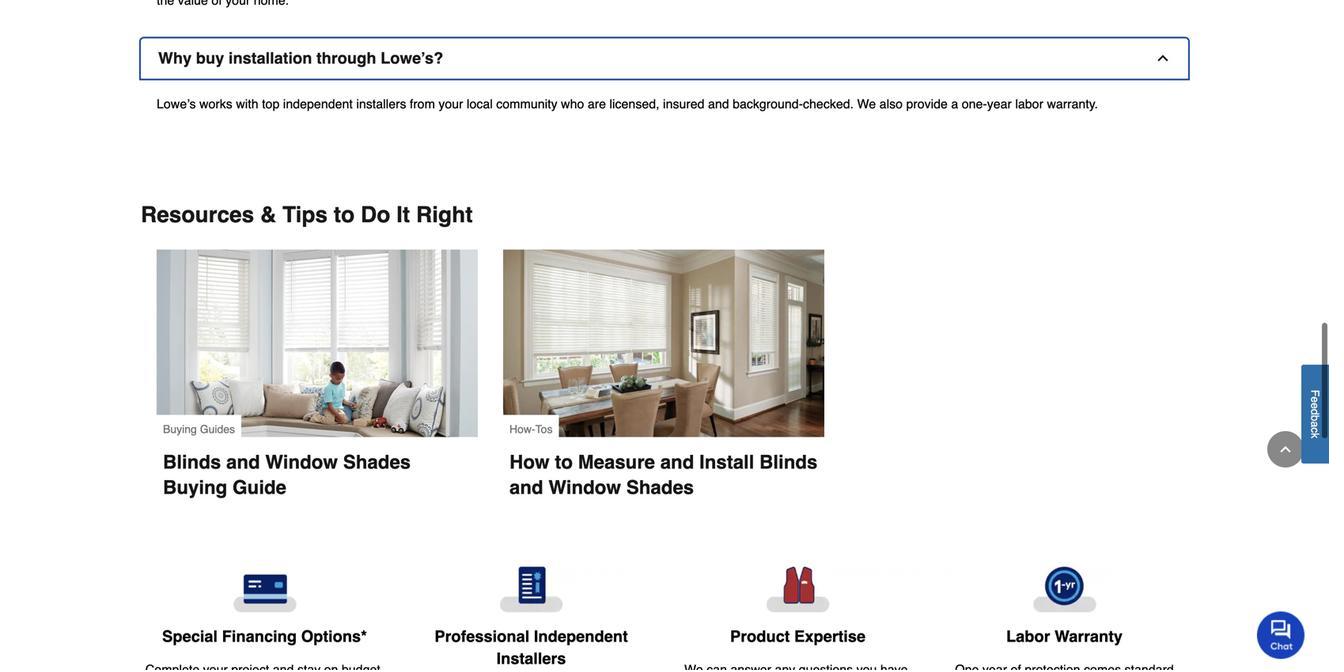 Task type: describe. For each thing, give the bounding box(es) containing it.
professional independent installers
[[435, 627, 628, 668]]

financing
[[222, 628, 297, 646]]

top
[[262, 97, 280, 111]]

from
[[410, 97, 435, 111]]

product expertise
[[730, 627, 866, 646]]

through
[[316, 49, 376, 67]]

checked.
[[803, 97, 854, 111]]

shades inside blinds and window shades buying guide
[[343, 451, 411, 473]]

a inside button
[[1309, 421, 1322, 428]]

f e e d b a c k
[[1309, 390, 1322, 439]]

&
[[260, 202, 276, 227]]

special
[[162, 628, 218, 646]]

a blue 1-year labor warranty icon. image
[[944, 567, 1185, 613]]

labor
[[1015, 97, 1044, 111]]

how-tos
[[510, 423, 553, 436]]

licensed,
[[610, 97, 660, 111]]

insured
[[663, 97, 705, 111]]

product
[[730, 627, 790, 646]]

we
[[857, 97, 876, 111]]

lowe's
[[157, 97, 196, 111]]

c
[[1309, 428, 1322, 433]]

installers
[[356, 97, 406, 111]]

right
[[416, 202, 473, 227]]

to inside how to measure and install blinds and window shades
[[555, 451, 573, 473]]

independent
[[534, 627, 628, 646]]

a dark blue credit card icon. image
[[144, 567, 385, 613]]

how
[[510, 451, 550, 473]]

and inside blinds and window shades buying guide
[[226, 451, 260, 473]]

buy
[[196, 49, 224, 67]]

your
[[439, 97, 463, 111]]

a little boy playing with toys on a bumped-out window seat in a bay window with blinds. image
[[157, 250, 478, 437]]

options*
[[301, 628, 367, 646]]

blinds inside blinds and window shades buying guide
[[163, 451, 221, 473]]

buying guides
[[163, 423, 235, 436]]

f
[[1309, 390, 1322, 397]]

works
[[199, 97, 232, 111]]

k
[[1309, 433, 1322, 439]]

one-
[[962, 97, 987, 111]]

labor
[[1006, 628, 1050, 646]]

warranty.
[[1047, 97, 1098, 111]]

blinds and window shades buying guide
[[163, 451, 416, 498]]

install
[[699, 451, 754, 473]]

and right insured
[[708, 97, 729, 111]]

measure
[[578, 451, 655, 473]]

installers
[[497, 650, 566, 668]]

local
[[467, 97, 493, 111]]



Task type: vqa. For each thing, say whether or not it's contained in the screenshot.
right set
no



Task type: locate. For each thing, give the bounding box(es) containing it.
guides
[[200, 423, 235, 436]]

1 horizontal spatial chevron up image
[[1278, 441, 1294, 457]]

and left install
[[660, 451, 694, 473]]

expertise
[[794, 627, 866, 646]]

a lowe's red vest icon. image
[[677, 567, 919, 613]]

lowe's works with top independent installers from your local community who are licensed, insured and background-checked. we also provide a one-year labor warranty.
[[157, 97, 1098, 111]]

buying down 'buying guides'
[[163, 477, 227, 498]]

resources
[[141, 202, 254, 227]]

why buy installation through lowe's? button
[[141, 38, 1188, 79]]

scroll to top element
[[1267, 431, 1304, 468]]

a
[[951, 97, 958, 111], [1309, 421, 1322, 428]]

0 vertical spatial buying
[[163, 423, 197, 436]]

blinds right install
[[760, 451, 818, 473]]

who
[[561, 97, 584, 111]]

chevron up image inside why buy installation through lowe's? button
[[1155, 50, 1171, 66]]

1 vertical spatial chevron up image
[[1278, 441, 1294, 457]]

0 vertical spatial shades
[[343, 451, 411, 473]]

it
[[396, 202, 410, 227]]

blinds
[[163, 451, 221, 473], [760, 451, 818, 473]]

a video on how to measure and hang blinds. image
[[503, 250, 824, 437]]

1 horizontal spatial shades
[[626, 477, 694, 498]]

why
[[158, 49, 192, 67]]

chevron up image inside scroll to top element
[[1278, 441, 1294, 457]]

lowe's?
[[381, 49, 443, 67]]

b
[[1309, 415, 1322, 421]]

buying
[[163, 423, 197, 436], [163, 477, 227, 498]]

how-
[[510, 423, 535, 436]]

window inside how to measure and install blinds and window shades
[[549, 477, 621, 498]]

community
[[496, 97, 557, 111]]

provide
[[906, 97, 948, 111]]

buying inside blinds and window shades buying guide
[[163, 477, 227, 498]]

0 horizontal spatial chevron up image
[[1155, 50, 1171, 66]]

window
[[265, 451, 338, 473], [549, 477, 621, 498]]

labor warranty
[[1006, 628, 1123, 646]]

1 blinds from the left
[[163, 451, 221, 473]]

0 vertical spatial window
[[265, 451, 338, 473]]

d
[[1309, 409, 1322, 415]]

window inside blinds and window shades buying guide
[[265, 451, 338, 473]]

0 vertical spatial to
[[334, 202, 355, 227]]

0 horizontal spatial window
[[265, 451, 338, 473]]

0 horizontal spatial a
[[951, 97, 958, 111]]

2 e from the top
[[1309, 403, 1322, 409]]

installation
[[229, 49, 312, 67]]

blinds down 'buying guides'
[[163, 451, 221, 473]]

0 horizontal spatial to
[[334, 202, 355, 227]]

a up k
[[1309, 421, 1322, 428]]

blinds inside how to measure and install blinds and window shades
[[760, 451, 818, 473]]

to right how
[[555, 451, 573, 473]]

and up guide
[[226, 451, 260, 473]]

1 vertical spatial a
[[1309, 421, 1322, 428]]

window down 'measure'
[[549, 477, 621, 498]]

tos
[[535, 423, 553, 436]]

professional
[[435, 627, 530, 646]]

guide
[[233, 477, 286, 498]]

1 horizontal spatial a
[[1309, 421, 1322, 428]]

independent
[[283, 97, 353, 111]]

do
[[361, 202, 390, 227]]

with
[[236, 97, 258, 111]]

e
[[1309, 397, 1322, 403], [1309, 403, 1322, 409]]

1 e from the top
[[1309, 397, 1322, 403]]

chat invite button image
[[1257, 611, 1305, 659]]

tips
[[282, 202, 328, 227]]

and down how
[[510, 477, 543, 498]]

shades inside how to measure and install blinds and window shades
[[626, 477, 694, 498]]

1 vertical spatial to
[[555, 451, 573, 473]]

0 horizontal spatial shades
[[343, 451, 411, 473]]

warranty
[[1055, 628, 1123, 646]]

0 horizontal spatial blinds
[[163, 451, 221, 473]]

0 vertical spatial a
[[951, 97, 958, 111]]

1 vertical spatial buying
[[163, 477, 227, 498]]

2 blinds from the left
[[760, 451, 818, 473]]

and
[[708, 97, 729, 111], [226, 451, 260, 473], [660, 451, 694, 473], [510, 477, 543, 498]]

chevron up image
[[1155, 50, 1171, 66], [1278, 441, 1294, 457]]

how to measure and install blinds and window shades
[[510, 451, 823, 498]]

1 horizontal spatial blinds
[[760, 451, 818, 473]]

to left 'do'
[[334, 202, 355, 227]]

1 horizontal spatial window
[[549, 477, 621, 498]]

background-
[[733, 97, 803, 111]]

0 vertical spatial chevron up image
[[1155, 50, 1171, 66]]

shades
[[343, 451, 411, 473], [626, 477, 694, 498]]

resources & tips to do it right
[[141, 202, 473, 227]]

year
[[987, 97, 1012, 111]]

why buy installation through lowe's?
[[158, 49, 443, 67]]

to
[[334, 202, 355, 227], [555, 451, 573, 473]]

e up d
[[1309, 397, 1322, 403]]

1 vertical spatial shades
[[626, 477, 694, 498]]

a dark blue background check icon. image
[[411, 567, 652, 613]]

special financing options*
[[162, 628, 367, 646]]

also
[[880, 97, 903, 111]]

a left "one-"
[[951, 97, 958, 111]]

2 buying from the top
[[163, 477, 227, 498]]

1 horizontal spatial to
[[555, 451, 573, 473]]

1 vertical spatial window
[[549, 477, 621, 498]]

e up b
[[1309, 403, 1322, 409]]

buying left guides
[[163, 423, 197, 436]]

window up guide
[[265, 451, 338, 473]]

are
[[588, 97, 606, 111]]

f e e d b a c k button
[[1302, 365, 1329, 464]]

1 buying from the top
[[163, 423, 197, 436]]



